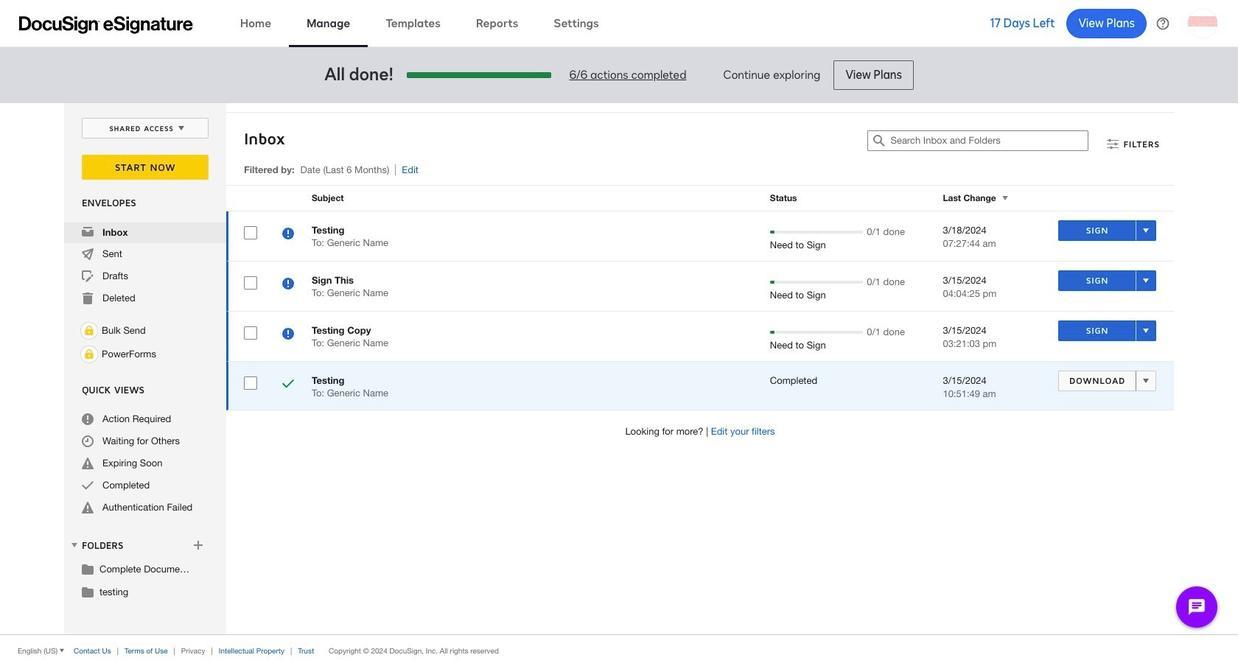 Task type: describe. For each thing, give the bounding box(es) containing it.
completed image
[[282, 378, 294, 392]]

sent image
[[82, 248, 94, 260]]

docusign esignature image
[[19, 16, 193, 34]]

2 folder image from the top
[[82, 586, 94, 598]]

2 alert image from the top
[[82, 502, 94, 514]]

lock image
[[80, 322, 98, 340]]

secondary navigation region
[[64, 103, 1178, 635]]

1 need to sign image from the top
[[282, 278, 294, 292]]

inbox image
[[82, 226, 94, 238]]

1 alert image from the top
[[82, 458, 94, 470]]

1 folder image from the top
[[82, 563, 94, 575]]



Task type: vqa. For each thing, say whether or not it's contained in the screenshot.
sent image
yes



Task type: locate. For each thing, give the bounding box(es) containing it.
0 vertical spatial alert image
[[82, 458, 94, 470]]

0 vertical spatial folder image
[[82, 563, 94, 575]]

need to sign image down need to sign icon
[[282, 278, 294, 292]]

alert image down completed image
[[82, 502, 94, 514]]

0 vertical spatial need to sign image
[[282, 278, 294, 292]]

trash image
[[82, 293, 94, 304]]

more info region
[[0, 635, 1238, 666]]

need to sign image up completed icon
[[282, 328, 294, 342]]

action required image
[[82, 414, 94, 425]]

1 vertical spatial alert image
[[82, 502, 94, 514]]

draft image
[[82, 271, 94, 282]]

2 need to sign image from the top
[[282, 328, 294, 342]]

alert image
[[82, 458, 94, 470], [82, 502, 94, 514]]

completed image
[[82, 480, 94, 492]]

alert image down clock icon
[[82, 458, 94, 470]]

clock image
[[82, 436, 94, 447]]

Search Inbox and Folders text field
[[891, 131, 1088, 150]]

your uploaded profile image image
[[1188, 8, 1218, 38]]

1 vertical spatial need to sign image
[[282, 328, 294, 342]]

need to sign image
[[282, 228, 294, 242]]

folder image
[[82, 563, 94, 575], [82, 586, 94, 598]]

view folders image
[[69, 539, 80, 551]]

1 vertical spatial folder image
[[82, 586, 94, 598]]

lock image
[[80, 346, 98, 363]]

need to sign image
[[282, 278, 294, 292], [282, 328, 294, 342]]



